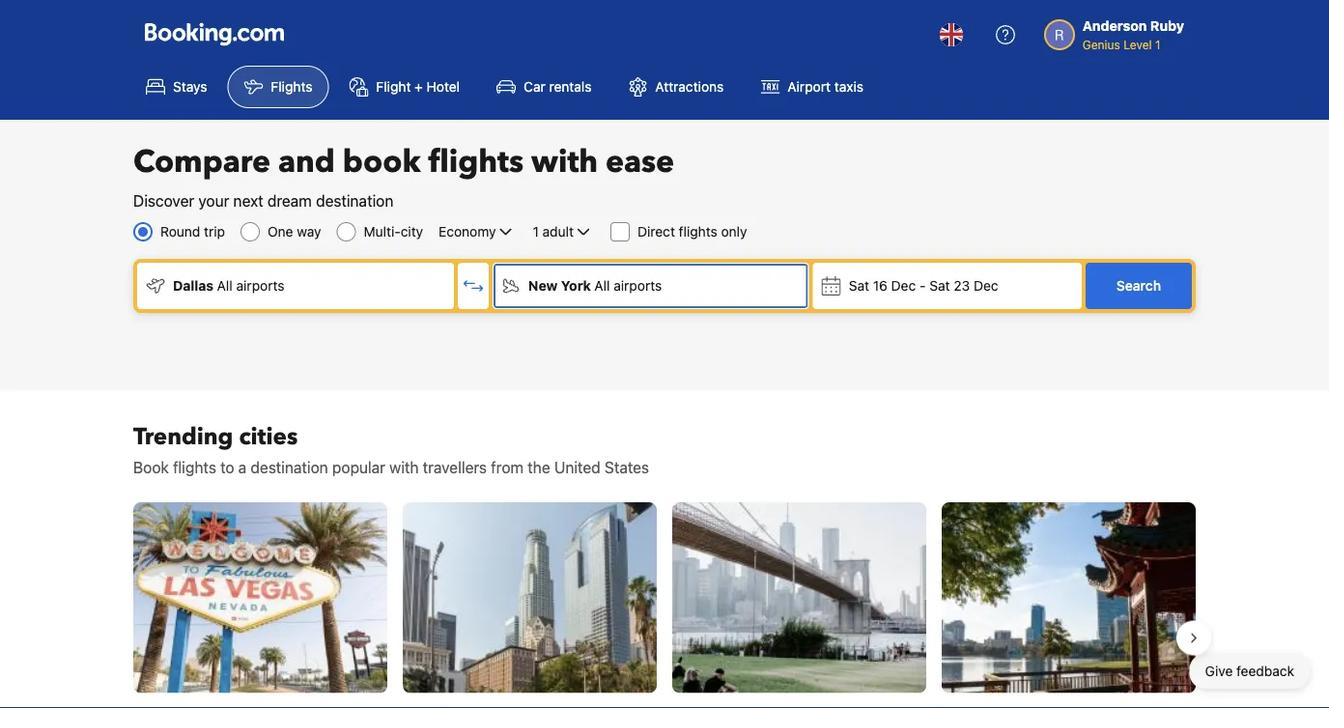 Task type: vqa. For each thing, say whether or not it's contained in the screenshot.
Attractions Link
yes



Task type: describe. For each thing, give the bounding box(es) containing it.
popular
[[332, 459, 386, 477]]

airport taxis
[[788, 79, 864, 95]]

16
[[873, 278, 888, 294]]

rentals
[[549, 79, 592, 95]]

one
[[268, 224, 293, 240]]

new york all airports
[[528, 278, 662, 294]]

1 adult button
[[531, 220, 595, 244]]

next
[[233, 192, 263, 210]]

adult
[[543, 224, 574, 240]]

compare and book flights with ease discover your next dream destination
[[133, 141, 675, 210]]

way
[[297, 224, 321, 240]]

las vegas, united states image
[[133, 503, 388, 693]]

one way
[[268, 224, 321, 240]]

destination inside 'compare and book flights with ease discover your next dream destination'
[[316, 192, 394, 210]]

23
[[954, 278, 971, 294]]

ruby
[[1151, 18, 1185, 34]]

attractions link
[[612, 66, 741, 108]]

with inside 'compare and book flights with ease discover your next dream destination'
[[532, 141, 598, 183]]

-
[[920, 278, 926, 294]]

to
[[220, 459, 234, 477]]

dallas all airports
[[173, 278, 285, 294]]

flight + hotel link
[[333, 66, 477, 108]]

the
[[528, 459, 551, 477]]

destination inside trending cities book flights to a destination popular with travellers from the united states
[[251, 459, 328, 477]]

direct flights only
[[638, 224, 748, 240]]

1 inside the anderson ruby genius level 1
[[1156, 38, 1161, 51]]

compare
[[133, 141, 271, 183]]

airport
[[788, 79, 831, 95]]

states
[[605, 459, 650, 477]]

+
[[415, 79, 423, 95]]

search
[[1117, 278, 1162, 294]]

give feedback
[[1206, 663, 1295, 679]]

book
[[343, 141, 421, 183]]

sat 16 dec - sat 23 dec
[[849, 278, 999, 294]]

stays link
[[129, 66, 224, 108]]

only
[[721, 224, 748, 240]]

2 horizontal spatial flights
[[679, 224, 718, 240]]

city
[[401, 224, 423, 240]]

your
[[198, 192, 229, 210]]

search button
[[1086, 263, 1193, 309]]

level
[[1124, 38, 1153, 51]]

flights link
[[228, 66, 329, 108]]

trending cities book flights to a destination popular with travellers from the united states
[[133, 421, 650, 477]]

flight + hotel
[[376, 79, 460, 95]]

united
[[555, 459, 601, 477]]

2 all from the left
[[595, 278, 610, 294]]

1 adult
[[533, 224, 574, 240]]



Task type: locate. For each thing, give the bounding box(es) containing it.
flights up economy
[[429, 141, 524, 183]]

1 airports from the left
[[236, 278, 285, 294]]

0 horizontal spatial all
[[217, 278, 233, 294]]

all right york
[[595, 278, 610, 294]]

0 horizontal spatial with
[[390, 459, 419, 477]]

1 vertical spatial 1
[[533, 224, 539, 240]]

flights inside trending cities book flights to a destination popular with travellers from the united states
[[173, 459, 216, 477]]

with right popular
[[390, 459, 419, 477]]

0 horizontal spatial dec
[[892, 278, 916, 294]]

0 horizontal spatial sat
[[849, 278, 870, 294]]

all
[[217, 278, 233, 294], [595, 278, 610, 294]]

airports down direct
[[614, 278, 662, 294]]

book
[[133, 459, 169, 477]]

flights for and
[[429, 141, 524, 183]]

2 sat from the left
[[930, 278, 950, 294]]

a
[[238, 459, 247, 477]]

give feedback button
[[1190, 654, 1310, 689]]

ease
[[606, 141, 675, 183]]

0 vertical spatial flights
[[429, 141, 524, 183]]

flights left the only
[[679, 224, 718, 240]]

attractions
[[656, 79, 724, 95]]

1 dec from the left
[[892, 278, 916, 294]]

airport taxis link
[[744, 66, 880, 108]]

1 sat from the left
[[849, 278, 870, 294]]

orlando, united states image
[[942, 503, 1196, 693]]

sat right -
[[930, 278, 950, 294]]

all right dallas
[[217, 278, 233, 294]]

2 airports from the left
[[614, 278, 662, 294]]

round
[[160, 224, 200, 240]]

destination up "multi-"
[[316, 192, 394, 210]]

1 horizontal spatial flights
[[429, 141, 524, 183]]

economy
[[439, 224, 496, 240]]

0 horizontal spatial airports
[[236, 278, 285, 294]]

direct
[[638, 224, 675, 240]]

travellers
[[423, 459, 487, 477]]

cities
[[239, 421, 298, 453]]

sat
[[849, 278, 870, 294], [930, 278, 950, 294]]

dream
[[268, 192, 312, 210]]

sat left 16
[[849, 278, 870, 294]]

1
[[1156, 38, 1161, 51], [533, 224, 539, 240]]

give
[[1206, 663, 1233, 679]]

1 horizontal spatial sat
[[930, 278, 950, 294]]

1 inside 1 adult popup button
[[533, 224, 539, 240]]

destination
[[316, 192, 394, 210], [251, 459, 328, 477]]

2 vertical spatial flights
[[173, 459, 216, 477]]

flight
[[376, 79, 411, 95]]

region
[[118, 495, 1212, 708]]

0 vertical spatial destination
[[316, 192, 394, 210]]

1 horizontal spatial airports
[[614, 278, 662, 294]]

0 vertical spatial with
[[532, 141, 598, 183]]

with up 1 adult popup button
[[532, 141, 598, 183]]

hotel
[[427, 79, 460, 95]]

genius
[[1083, 38, 1121, 51]]

feedback
[[1237, 663, 1295, 679]]

trending
[[133, 421, 233, 453]]

1 horizontal spatial dec
[[974, 278, 999, 294]]

multi-
[[364, 224, 401, 240]]

destination down cities
[[251, 459, 328, 477]]

1 left the adult
[[533, 224, 539, 240]]

1 vertical spatial with
[[390, 459, 419, 477]]

flights for cities
[[173, 459, 216, 477]]

new york, united states image
[[673, 503, 927, 693]]

dec
[[892, 278, 916, 294], [974, 278, 999, 294]]

sat 16 dec - sat 23 dec button
[[813, 263, 1082, 309]]

stays
[[173, 79, 207, 95]]

2 dec from the left
[[974, 278, 999, 294]]

york
[[561, 278, 591, 294]]

0 horizontal spatial 1
[[533, 224, 539, 240]]

dec right 23
[[974, 278, 999, 294]]

anderson ruby genius level 1
[[1083, 18, 1185, 51]]

flights
[[271, 79, 313, 95]]

0 horizontal spatial flights
[[173, 459, 216, 477]]

discover
[[133, 192, 194, 210]]

airports
[[236, 278, 285, 294], [614, 278, 662, 294]]

with
[[532, 141, 598, 183], [390, 459, 419, 477]]

booking.com logo image
[[145, 23, 284, 46], [145, 23, 284, 46]]

trip
[[204, 224, 225, 240]]

1 horizontal spatial all
[[595, 278, 610, 294]]

1 all from the left
[[217, 278, 233, 294]]

flights left to
[[173, 459, 216, 477]]

1 horizontal spatial 1
[[1156, 38, 1161, 51]]

1 vertical spatial destination
[[251, 459, 328, 477]]

round trip
[[160, 224, 225, 240]]

airports down one
[[236, 278, 285, 294]]

dallas
[[173, 278, 214, 294]]

with inside trending cities book flights to a destination popular with travellers from the united states
[[390, 459, 419, 477]]

new
[[528, 278, 558, 294]]

dec left -
[[892, 278, 916, 294]]

0 vertical spatial 1
[[1156, 38, 1161, 51]]

1 vertical spatial flights
[[679, 224, 718, 240]]

car rentals
[[524, 79, 592, 95]]

anderson
[[1083, 18, 1148, 34]]

flights
[[429, 141, 524, 183], [679, 224, 718, 240], [173, 459, 216, 477]]

and
[[278, 141, 335, 183]]

multi-city
[[364, 224, 423, 240]]

taxis
[[835, 79, 864, 95]]

from
[[491, 459, 524, 477]]

car rentals link
[[480, 66, 608, 108]]

1 right 'level'
[[1156, 38, 1161, 51]]

flights inside 'compare and book flights with ease discover your next dream destination'
[[429, 141, 524, 183]]

los angeles, united states image
[[403, 503, 657, 693]]

car
[[524, 79, 546, 95]]

1 horizontal spatial with
[[532, 141, 598, 183]]



